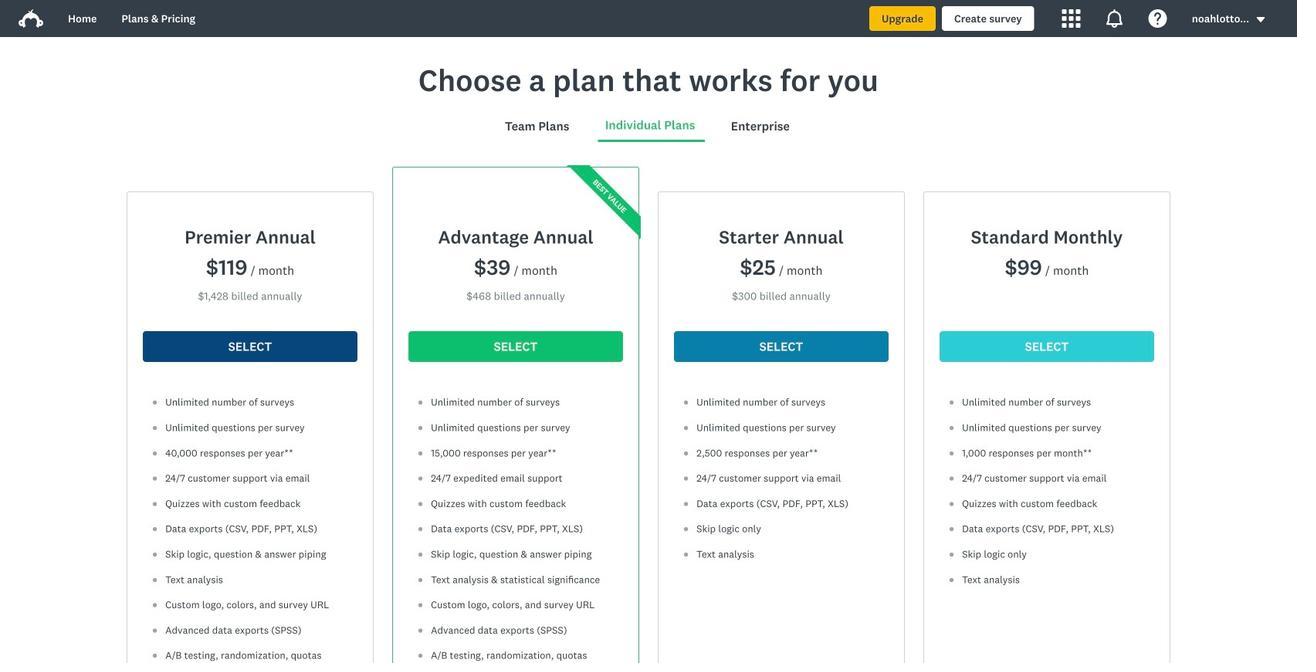 Task type: locate. For each thing, give the bounding box(es) containing it.
notification center icon image
[[1105, 9, 1124, 28]]

1 brand logo image from the top
[[19, 6, 43, 31]]

products icon image
[[1062, 9, 1081, 28], [1062, 9, 1081, 28]]

help icon image
[[1149, 9, 1167, 28]]

dropdown arrow icon image
[[1255, 14, 1266, 25], [1257, 17, 1265, 22]]

2 brand logo image from the top
[[19, 9, 43, 28]]

brand logo image
[[19, 6, 43, 31], [19, 9, 43, 28]]



Task type: vqa. For each thing, say whether or not it's contained in the screenshot.
second PRODUCTS ICON from the right
no



